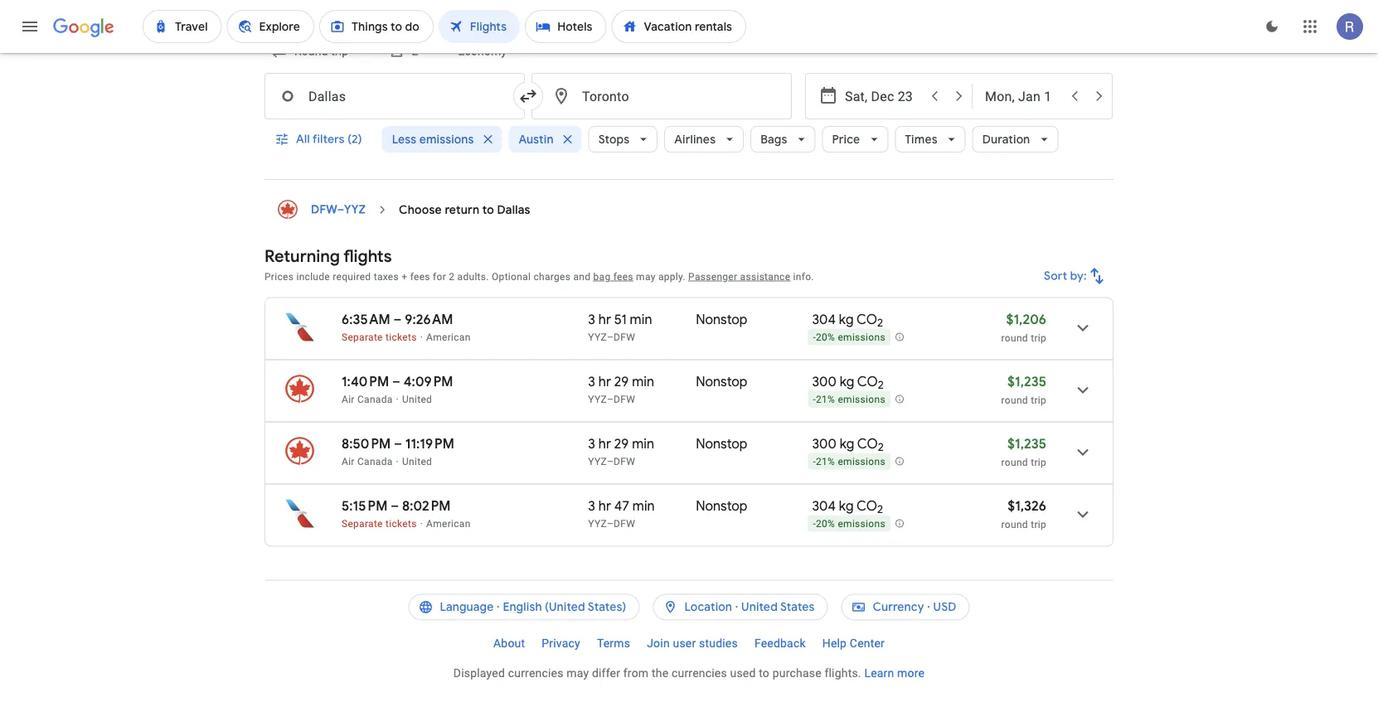 Task type: vqa. For each thing, say whether or not it's contained in the screenshot.
 icon
yes



Task type: describe. For each thing, give the bounding box(es) containing it.
2 for 11:19 pm
[[878, 441, 884, 455]]

sort by:
[[1044, 269, 1087, 284]]

bags
[[761, 132, 787, 147]]

total duration 3 hr 51 min. element
[[588, 311, 696, 331]]

leaves toronto pearson international airport at 1:40 pm on monday, january 1 and arrives at dallas/fort worth international airport at 4:09 pm on monday, january 1. element
[[342, 374, 453, 391]]

– up 3 hr 47 min yyz – dfw
[[607, 456, 614, 468]]

- for 9:26 am
[[813, 332, 816, 344]]

learn more link
[[864, 667, 925, 681]]

trip for 4:09 pm
[[1031, 395, 1047, 406]]

304 kg co 2 for $1,326
[[812, 498, 883, 517]]

21% for 4:09 pm
[[816, 394, 835, 406]]

flight details. leaves toronto pearson international airport at 8:50 pm on monday, january 1 and arrives at dallas/fort worth international airport at 11:19 pm on monday, january 1. image
[[1063, 433, 1103, 473]]

dallas
[[497, 203, 530, 218]]

5:15 pm – 8:02 pm
[[342, 498, 451, 515]]

trip for 9:26 am
[[1031, 333, 1047, 344]]

$1,235 for 1:40 pm – 4:09 pm
[[1008, 374, 1047, 391]]

kg for 8:02 pm
[[839, 498, 854, 515]]

air canada for 8:50 pm
[[342, 456, 393, 468]]

– right 'departure time: 1:40 pm.' text box
[[392, 374, 400, 391]]

total duration 3 hr 47 min. element
[[588, 498, 696, 517]]

kg for 9:26 am
[[839, 311, 854, 328]]

separate tickets for 6:35 am
[[342, 332, 417, 343]]

currency
[[873, 600, 924, 615]]

1 fees from the left
[[410, 271, 430, 283]]

tickets for 9:26 am
[[386, 332, 417, 343]]

nonstop for 4:09 pm
[[696, 374, 748, 391]]

emissions for 11:19 pm
[[838, 457, 886, 468]]

optional
[[492, 271, 531, 283]]

300 kg co 2 for 11:19 pm
[[812, 436, 884, 455]]

english
[[503, 600, 542, 615]]

about
[[493, 637, 525, 651]]

taxes
[[374, 271, 399, 283]]

flights
[[344, 246, 392, 267]]

stops button
[[589, 120, 658, 160]]

hr for 6:35 am – 9:26 am
[[599, 311, 611, 328]]

and
[[573, 271, 591, 283]]

Departure time: 1:40 PM. text field
[[342, 374, 389, 391]]

privacy link
[[533, 631, 589, 658]]

user
[[673, 637, 696, 651]]

states)
[[588, 600, 626, 615]]

usd
[[933, 600, 957, 615]]

learn
[[864, 667, 894, 681]]

leaves toronto pearson international airport at 8:50 pm on monday, january 1 and arrives at dallas/fort worth international airport at 11:19 pm on monday, january 1. element
[[342, 436, 454, 453]]

emissions for 8:02 pm
[[838, 519, 886, 531]]

Return text field
[[985, 74, 1062, 119]]

1 horizontal spatial to
[[759, 667, 770, 681]]

2 for 8:02 pm
[[877, 503, 883, 517]]

dfw for 1:40 pm – 4:09 pm
[[614, 394, 635, 406]]

6:35 am – 9:26 am
[[342, 311, 453, 328]]

total duration 3 hr 29 min. element for 11:19 pm
[[588, 436, 696, 455]]

2 for 9:26 am
[[877, 317, 883, 331]]

the
[[652, 667, 669, 681]]

-21% emissions for 4:09 pm
[[813, 394, 886, 406]]

-20% emissions for $1,206
[[813, 332, 886, 344]]

nonstop flight. element for 9:26 am
[[696, 311, 748, 331]]

price
[[832, 132, 860, 147]]

times
[[905, 132, 938, 147]]

terms
[[597, 637, 630, 651]]

+
[[402, 271, 408, 283]]

may inside returning flights main content
[[636, 271, 656, 283]]

stops
[[599, 132, 630, 147]]

8:50 pm
[[342, 436, 391, 453]]

$1,206
[[1006, 311, 1047, 328]]

language
[[440, 600, 494, 615]]

less emissions
[[392, 132, 474, 147]]

20% for 3 hr 51 min
[[816, 332, 835, 344]]

apply.
[[658, 271, 686, 283]]

canada for 1:40 pm
[[357, 394, 393, 406]]

dfw for 8:50 pm – 11:19 pm
[[614, 456, 635, 468]]

min for 9:26 am
[[630, 311, 652, 328]]

returning flights main content
[[265, 194, 1114, 561]]

Arrival time: 9:26 AM. text field
[[405, 311, 453, 328]]

5:15 pm
[[342, 498, 388, 515]]

flights.
[[825, 667, 861, 681]]

4:09 pm
[[404, 374, 453, 391]]

to inside returning flights main content
[[482, 203, 494, 218]]

yyz for 1:40 pm – 4:09 pm
[[588, 394, 607, 406]]

1:40 pm – 4:09 pm
[[342, 374, 453, 391]]

3 for 4:09 pm
[[588, 374, 595, 391]]

differ
[[592, 667, 620, 681]]

21% for 11:19 pm
[[816, 457, 835, 468]]

nonstop for 11:19 pm
[[696, 436, 748, 453]]

used
[[730, 667, 756, 681]]

2 button
[[382, 32, 448, 72]]

returning flights
[[265, 246, 392, 267]]

adults.
[[457, 271, 489, 283]]

charges
[[534, 271, 571, 283]]

$1,235 for 8:50 pm – 11:19 pm
[[1008, 436, 1047, 453]]

– down 3 hr 51 min yyz – dfw
[[607, 394, 614, 406]]

bags button
[[751, 120, 816, 160]]

co for 6:35 am – 9:26 am
[[857, 311, 877, 328]]

– inside 3 hr 47 min yyz – dfw
[[607, 518, 614, 530]]

min for 4:09 pm
[[632, 374, 654, 391]]

trip for 11:19 pm
[[1031, 457, 1047, 469]]

more
[[897, 667, 925, 681]]

Departure time: 6:35 AM. text field
[[342, 311, 390, 328]]

trip for 8:02 pm
[[1031, 519, 1047, 531]]

3 hr 29 min yyz – dfw for 4:09 pm
[[588, 374, 654, 406]]

for
[[433, 271, 446, 283]]

bag
[[593, 271, 611, 283]]

6:35 am
[[342, 311, 390, 328]]

8:50 pm – 11:19 pm
[[342, 436, 454, 453]]

dfw up "returning flights"
[[311, 203, 337, 218]]

29 for 1:40 pm – 4:09 pm
[[614, 374, 629, 391]]

300 for 11:19 pm
[[812, 436, 837, 453]]

help center
[[822, 637, 885, 651]]

feedback link
[[746, 631, 814, 658]]

austin button
[[509, 120, 582, 160]]

1:40 pm
[[342, 374, 389, 391]]

Departure text field
[[845, 74, 921, 119]]

20% for 3 hr 47 min
[[816, 519, 835, 531]]

2 currencies from the left
[[672, 667, 727, 681]]

yyz for 6:35 am – 9:26 am
[[588, 332, 607, 343]]

300 for 4:09 pm
[[812, 374, 837, 391]]

flight details. leaves toronto pearson international airport at 5:15 pm on monday, january 1 and arrives at dallas/fort worth international airport at 8:02 pm on monday, january 1. image
[[1063, 495, 1103, 535]]

$1,326 round trip
[[1001, 498, 1047, 531]]

leaves toronto pearson international airport at 5:15 pm on monday, january 1 and arrives at dallas/fort worth international airport at 8:02 pm on monday, january 1. element
[[342, 498, 451, 515]]

emissions for 4:09 pm
[[838, 394, 886, 406]]

hr for 8:50 pm – 11:19 pm
[[599, 436, 611, 453]]

round for 4:09 pm
[[1001, 395, 1028, 406]]

choose return to dallas
[[399, 203, 530, 218]]

nonstop for 8:02 pm
[[696, 498, 748, 515]]

co for 1:40 pm – 4:09 pm
[[857, 374, 878, 391]]

bag fees button
[[593, 271, 633, 283]]

Arrival time: 4:09 PM. text field
[[404, 374, 453, 391]]

join user studies link
[[639, 631, 746, 658]]

join
[[647, 637, 670, 651]]

returning
[[265, 246, 340, 267]]

- for 8:02 pm
[[813, 519, 816, 531]]

- for 4:09 pm
[[813, 394, 816, 406]]

duration button
[[973, 120, 1059, 160]]

swap origin and destination. image
[[518, 87, 538, 107]]

1206 US dollars text field
[[1006, 311, 1047, 328]]

airlines
[[674, 132, 716, 147]]

change appearance image
[[1252, 7, 1292, 46]]

all filters (2)
[[296, 132, 362, 147]]

displayed currencies may differ from the currencies used to purchase flights. learn more
[[453, 667, 925, 681]]

304 kg co 2 for $1,206
[[812, 311, 883, 331]]

Departure time: 8:50 PM. text field
[[342, 436, 391, 453]]

displayed
[[453, 667, 505, 681]]

-21% emissions for 11:19 pm
[[813, 457, 886, 468]]

filters
[[313, 132, 345, 147]]

sort
[[1044, 269, 1068, 284]]

nonstop flight. element for 11:19 pm
[[696, 436, 748, 455]]

$1,326
[[1008, 498, 1047, 515]]

round for 8:02 pm
[[1001, 519, 1028, 531]]

nonstop for 9:26 am
[[696, 311, 748, 328]]



Task type: locate. For each thing, give the bounding box(es) containing it.
1 300 from the top
[[812, 374, 837, 391]]

2 304 from the top
[[812, 498, 836, 515]]

2 air from the top
[[342, 456, 355, 468]]

2 american from the top
[[426, 518, 471, 530]]

2 3 hr 29 min yyz – dfw from the top
[[588, 436, 654, 468]]

3 up 3 hr 47 min yyz – dfw
[[588, 436, 595, 453]]

min down 3 hr 51 min yyz – dfw
[[632, 374, 654, 391]]

times button
[[895, 120, 966, 160]]

0 vertical spatial 304
[[812, 311, 836, 328]]

(2)
[[348, 132, 362, 147]]

1 separate tickets from the top
[[342, 332, 417, 343]]

1 vertical spatial 21%
[[816, 457, 835, 468]]

2 co from the top
[[857, 374, 878, 391]]

1 20% from the top
[[816, 332, 835, 344]]

round down $1,206 text box
[[1001, 333, 1028, 344]]

united
[[402, 394, 432, 406], [402, 456, 432, 468], [741, 600, 778, 615]]

help center link
[[814, 631, 893, 658]]

round up the 1326 us dollars text field
[[1001, 457, 1028, 469]]

1 american from the top
[[426, 332, 471, 343]]

none search field containing all filters (2)
[[265, 32, 1114, 180]]

may left apply. at the left top of the page
[[636, 271, 656, 283]]

american down 9:26 am
[[426, 332, 471, 343]]

air down 8:50 pm
[[342, 456, 355, 468]]

hr left 47
[[599, 498, 611, 515]]

0 vertical spatial united
[[402, 394, 432, 406]]

-
[[813, 332, 816, 344], [813, 394, 816, 406], [813, 457, 816, 468], [813, 519, 816, 531]]

separate for 5:15 pm
[[342, 518, 383, 530]]

dfw inside 3 hr 51 min yyz – dfw
[[614, 332, 635, 343]]

2 separate tickets from the top
[[342, 518, 417, 530]]

1 300 kg co 2 from the top
[[812, 374, 884, 393]]

4 nonstop from the top
[[696, 498, 748, 515]]

round for 11:19 pm
[[1001, 457, 1028, 469]]

2 29 from the top
[[614, 436, 629, 453]]

51
[[614, 311, 627, 328]]

0 vertical spatial 29
[[614, 374, 629, 391]]

1 nonstop flight. element from the top
[[696, 311, 748, 331]]

assistance
[[740, 271, 791, 283]]

center
[[850, 637, 885, 651]]

0 vertical spatial air
[[342, 394, 355, 406]]

hr inside 3 hr 47 min yyz – dfw
[[599, 498, 611, 515]]

1 hr from the top
[[599, 311, 611, 328]]

1 vertical spatial canada
[[357, 456, 393, 468]]

2 21% from the top
[[816, 457, 835, 468]]

separate
[[342, 332, 383, 343], [342, 518, 383, 530]]

less
[[392, 132, 417, 147]]

dfw up 47
[[614, 456, 635, 468]]

duration
[[982, 132, 1030, 147]]

0 vertical spatial -20% emissions
[[813, 332, 886, 344]]

1 total duration 3 hr 29 min. element from the top
[[588, 374, 696, 393]]

round for 9:26 am
[[1001, 333, 1028, 344]]

dfw down 47
[[614, 518, 635, 530]]

0 vertical spatial 20%
[[816, 332, 835, 344]]

include
[[296, 271, 330, 283]]

4 hr from the top
[[599, 498, 611, 515]]

dfw
[[311, 203, 337, 218], [614, 332, 635, 343], [614, 394, 635, 406], [614, 456, 635, 468], [614, 518, 635, 530]]

yyz up flights
[[344, 203, 366, 218]]

1 - from the top
[[813, 332, 816, 344]]

separate tickets
[[342, 332, 417, 343], [342, 518, 417, 530]]

4 3 from the top
[[588, 498, 595, 515]]

tickets for 8:02 pm
[[386, 518, 417, 530]]

emissions for 9:26 am
[[838, 332, 886, 344]]

1235 us dollars text field left flight details. leaves toronto pearson international airport at 8:50 pm on monday, january 1 and arrives at dallas/fort worth international airport at 11:19 pm on monday, january 1. icon
[[1008, 436, 1047, 453]]

 image down 9:26 am
[[420, 332, 423, 343]]

– right departure time: 5:15 pm. text field
[[391, 498, 399, 515]]

yyz down total duration 3 hr 51 min. element
[[588, 332, 607, 343]]

air down 'departure time: 1:40 pm.' text box
[[342, 394, 355, 406]]

0 vertical spatial 300 kg co 2
[[812, 374, 884, 393]]

2 304 kg co 2 from the top
[[812, 498, 883, 517]]

3 hr 29 min yyz – dfw up 47
[[588, 436, 654, 468]]

fees
[[410, 271, 430, 283], [613, 271, 633, 283]]

1 vertical spatial -21% emissions
[[813, 457, 886, 468]]

– down total duration 3 hr 47 min. element
[[607, 518, 614, 530]]

canada down 8:50 pm
[[357, 456, 393, 468]]

3 - from the top
[[813, 457, 816, 468]]

1 -20% emissions from the top
[[813, 332, 886, 344]]

1 $1,235 round trip from the top
[[1001, 374, 1047, 406]]

$1,235 round trip left flight details. leaves toronto pearson international airport at 1:40 pm on monday, january 1 and arrives at dallas/fort worth international airport at 4:09 pm on monday, january 1. image
[[1001, 374, 1047, 406]]

1 nonstop from the top
[[696, 311, 748, 328]]

$1,235 round trip for 11:19 pm
[[1001, 436, 1047, 469]]

0 vertical spatial $1,235 round trip
[[1001, 374, 1047, 406]]

1 3 hr 29 min yyz – dfw from the top
[[588, 374, 654, 406]]

currencies down the privacy link
[[508, 667, 564, 681]]

1 304 from the top
[[812, 311, 836, 328]]

choose
[[399, 203, 442, 218]]

dfw inside 3 hr 47 min yyz – dfw
[[614, 518, 635, 530]]

1 vertical spatial 300
[[812, 436, 837, 453]]

3 left 47
[[588, 498, 595, 515]]

co for 5:15 pm – 8:02 pm
[[857, 498, 877, 515]]

min for 8:02 pm
[[633, 498, 655, 515]]

min right 51
[[630, 311, 652, 328]]

1 vertical spatial to
[[759, 667, 770, 681]]

united left states on the bottom of the page
[[741, 600, 778, 615]]

1 vertical spatial separate tickets
[[342, 518, 417, 530]]

2 hr from the top
[[599, 374, 611, 391]]

american for 8:02 pm
[[426, 518, 471, 530]]

2 -21% emissions from the top
[[813, 457, 886, 468]]

0 vertical spatial american
[[426, 332, 471, 343]]

min
[[630, 311, 652, 328], [632, 374, 654, 391], [632, 436, 654, 453], [633, 498, 655, 515]]

united down 4:09 pm
[[402, 394, 432, 406]]

0 horizontal spatial fees
[[410, 271, 430, 283]]

0 vertical spatial separate tickets
[[342, 332, 417, 343]]

2 300 kg co 2 from the top
[[812, 436, 884, 455]]

dfw – yyz
[[311, 203, 366, 218]]

kg for 11:19 pm
[[840, 436, 854, 453]]

1235 us dollars text field for 11:19 pm
[[1008, 436, 1047, 453]]

hr
[[599, 311, 611, 328], [599, 374, 611, 391], [599, 436, 611, 453], [599, 498, 611, 515]]

total duration 3 hr 29 min. element down 3 hr 51 min yyz – dfw
[[588, 374, 696, 393]]

$1,235 round trip up the 1326 us dollars text field
[[1001, 436, 1047, 469]]

hr down 3 hr 51 min yyz – dfw
[[599, 374, 611, 391]]

min for 11:19 pm
[[632, 436, 654, 453]]

0 vertical spatial may
[[636, 271, 656, 283]]

air canada for 1:40 pm
[[342, 394, 393, 406]]

– left 9:26 am
[[393, 311, 402, 328]]

1 vertical spatial united
[[402, 456, 432, 468]]

total duration 3 hr 29 min. element up total duration 3 hr 47 min. element
[[588, 436, 696, 455]]

nonstop flight. element for 8:02 pm
[[696, 498, 748, 517]]

1 $1,235 from the top
[[1008, 374, 1047, 391]]

round inside $1,206 round trip
[[1001, 333, 1028, 344]]

flight details. leaves toronto pearson international airport at 6:35 am on monday, january 1 and arrives at dallas/fort worth international airport at 9:26 am on monday, january 1. image
[[1063, 309, 1103, 348]]

air canada
[[342, 394, 393, 406], [342, 456, 393, 468]]

0 vertical spatial 21%
[[816, 394, 835, 406]]

1 vertical spatial 20%
[[816, 519, 835, 531]]

$1,235 left flight details. leaves toronto pearson international airport at 8:50 pm on monday, january 1 and arrives at dallas/fort worth international airport at 11:19 pm on monday, january 1. icon
[[1008, 436, 1047, 453]]

3 hr 29 min yyz – dfw down 3 hr 51 min yyz – dfw
[[588, 374, 654, 406]]

about link
[[485, 631, 533, 658]]

1 304 kg co 2 from the top
[[812, 311, 883, 331]]

1 vertical spatial 304
[[812, 498, 836, 515]]

0 vertical spatial 1235 us dollars text field
[[1008, 374, 1047, 391]]

2 total duration 3 hr 29 min. element from the top
[[588, 436, 696, 455]]

american
[[426, 332, 471, 343], [426, 518, 471, 530]]

– down total duration 3 hr 51 min. element
[[607, 332, 614, 343]]

0 vertical spatial tickets
[[386, 332, 417, 343]]

- for 11:19 pm
[[813, 457, 816, 468]]

Departure time: 5:15 PM. text field
[[342, 498, 388, 515]]

leaves toronto pearson international airport at 6:35 am on monday, january 1 and arrives at dallas/fort worth international airport at 9:26 am on monday, january 1. element
[[342, 311, 453, 328]]

location
[[685, 600, 732, 615]]

2 20% from the top
[[816, 519, 835, 531]]

to
[[482, 203, 494, 218], [759, 667, 770, 681]]

3 inside 3 hr 47 min yyz – dfw
[[588, 498, 595, 515]]

join user studies
[[647, 637, 738, 651]]

3 left 51
[[588, 311, 595, 328]]

from
[[623, 667, 649, 681]]

yyz down total duration 3 hr 47 min. element
[[588, 518, 607, 530]]

nonstop flight. element for 4:09 pm
[[696, 374, 748, 393]]

 image for 9:26 am
[[420, 332, 423, 343]]

0 vertical spatial $1,235
[[1008, 374, 1047, 391]]

Arrival time: 8:02 PM. text field
[[402, 498, 451, 515]]

1326 US dollars text field
[[1008, 498, 1047, 515]]

300 kg co 2 for 4:09 pm
[[812, 374, 884, 393]]

$1,206 round trip
[[1001, 311, 1047, 344]]

3 for 9:26 am
[[588, 311, 595, 328]]

min right 47
[[633, 498, 655, 515]]

1 vertical spatial $1,235
[[1008, 436, 1047, 453]]

air canada down 1:40 pm
[[342, 394, 393, 406]]

– up "returning flights"
[[337, 203, 344, 218]]

1 vertical spatial 300 kg co 2
[[812, 436, 884, 455]]

trip
[[1031, 333, 1047, 344], [1031, 395, 1047, 406], [1031, 457, 1047, 469], [1031, 519, 1047, 531]]

0 vertical spatial separate
[[342, 332, 383, 343]]

3 co from the top
[[857, 436, 878, 453]]

304 for 3 hr 51 min
[[812, 311, 836, 328]]

hr left 51
[[599, 311, 611, 328]]

9:26 am
[[405, 311, 453, 328]]

2 tickets from the top
[[386, 518, 417, 530]]

None text field
[[532, 73, 792, 120]]

less emissions button
[[382, 120, 502, 160]]

terms link
[[589, 631, 639, 658]]

2 1235 us dollars text field from the top
[[1008, 436, 1047, 453]]

1 air from the top
[[342, 394, 355, 406]]

1 co from the top
[[857, 311, 877, 328]]

air for 8:50 pm
[[342, 456, 355, 468]]

0 vertical spatial total duration 3 hr 29 min. element
[[588, 374, 696, 393]]

united states
[[741, 600, 815, 615]]

dfw for 6:35 am – 9:26 am
[[614, 332, 635, 343]]

1 vertical spatial 1235 us dollars text field
[[1008, 436, 1047, 453]]

2 300 from the top
[[812, 436, 837, 453]]

trip down the 1326 us dollars text field
[[1031, 519, 1047, 531]]

feedback
[[755, 637, 806, 651]]

None search field
[[265, 32, 1114, 180]]

air canada down 8:50 pm
[[342, 456, 393, 468]]

1 21% from the top
[[816, 394, 835, 406]]

tickets down 'leaves toronto pearson international airport at 6:35 am on monday, january 1 and arrives at dallas/fort worth international airport at 9:26 am on monday, january 1.' element
[[386, 332, 417, 343]]

2
[[412, 45, 418, 58], [449, 271, 455, 283], [877, 317, 883, 331], [878, 379, 884, 393], [878, 441, 884, 455], [877, 503, 883, 517]]

2  image from the top
[[420, 518, 423, 530]]

trip inside the $1,326 round trip
[[1031, 519, 1047, 531]]

1 vertical spatial 304 kg co 2
[[812, 498, 883, 517]]

1  image from the top
[[420, 332, 423, 343]]

prices
[[265, 271, 294, 283]]

2 - from the top
[[813, 394, 816, 406]]

co for 8:50 pm – 11:19 pm
[[857, 436, 878, 453]]

Arrival time: 11:19 PM. text field
[[405, 436, 454, 453]]

fees right the bag
[[613, 271, 633, 283]]

1 vertical spatial separate
[[342, 518, 383, 530]]

airlines button
[[664, 120, 744, 160]]

1 canada from the top
[[357, 394, 393, 406]]

2 separate from the top
[[342, 518, 383, 530]]

min inside 3 hr 47 min yyz – dfw
[[633, 498, 655, 515]]

min up total duration 3 hr 47 min. element
[[632, 436, 654, 453]]

2 canada from the top
[[357, 456, 393, 468]]

1 trip from the top
[[1031, 333, 1047, 344]]

2 round from the top
[[1001, 395, 1028, 406]]

emissions inside popup button
[[419, 132, 474, 147]]

0 horizontal spatial to
[[482, 203, 494, 218]]

29 up 47
[[614, 436, 629, 453]]

1 horizontal spatial fees
[[613, 271, 633, 283]]

-20% emissions for $1,326
[[813, 519, 886, 531]]

round inside the $1,326 round trip
[[1001, 519, 1028, 531]]

0 vertical spatial  image
[[420, 332, 423, 343]]

1 air canada from the top
[[342, 394, 393, 406]]

yyz for 5:15 pm – 8:02 pm
[[588, 518, 607, 530]]

fees right +
[[410, 271, 430, 283]]

american down 8:02 pm
[[426, 518, 471, 530]]

canada down 1:40 pm
[[357, 394, 393, 406]]

1 separate from the top
[[342, 332, 383, 343]]

– inside 3 hr 51 min yyz – dfw
[[607, 332, 614, 343]]

help
[[822, 637, 847, 651]]

$1,235 round trip for 4:09 pm
[[1001, 374, 1047, 406]]

29 down 3 hr 51 min yyz – dfw
[[614, 374, 629, 391]]

0 horizontal spatial may
[[567, 667, 589, 681]]

47
[[614, 498, 629, 515]]

29
[[614, 374, 629, 391], [614, 436, 629, 453]]

3 hr from the top
[[599, 436, 611, 453]]

1 -21% emissions from the top
[[813, 394, 886, 406]]

3 for 11:19 pm
[[588, 436, 595, 453]]

8:02 pm
[[402, 498, 451, 515]]

4 co from the top
[[857, 498, 877, 515]]

yyz down 3 hr 51 min yyz – dfw
[[588, 394, 607, 406]]

– left arrival time: 11:19 pm. text field
[[394, 436, 402, 453]]

1 1235 us dollars text field from the top
[[1008, 374, 1047, 391]]

1235 US dollars text field
[[1008, 374, 1047, 391], [1008, 436, 1047, 453]]

separate down 5:15 pm
[[342, 518, 383, 530]]

hr for 1:40 pm – 4:09 pm
[[599, 374, 611, 391]]

1 vertical spatial 29
[[614, 436, 629, 453]]

hr inside 3 hr 51 min yyz – dfw
[[599, 311, 611, 328]]

1 vertical spatial air
[[342, 456, 355, 468]]

1 vertical spatial  image
[[420, 518, 423, 530]]

nonstop flight. element
[[696, 311, 748, 331], [696, 374, 748, 393], [696, 436, 748, 455], [696, 498, 748, 517]]

$1,235 down $1,206 round trip
[[1008, 374, 1047, 391]]

1 tickets from the top
[[386, 332, 417, 343]]

by:
[[1071, 269, 1087, 284]]

0 horizontal spatial currencies
[[508, 667, 564, 681]]

1235 us dollars text field down $1,206 round trip
[[1008, 374, 1047, 391]]

separate tickets for 5:15 pm
[[342, 518, 417, 530]]

total duration 3 hr 29 min. element for 4:09 pm
[[588, 374, 696, 393]]

29 for 8:50 pm – 11:19 pm
[[614, 436, 629, 453]]

all
[[296, 132, 310, 147]]

yyz inside 3 hr 51 min yyz – dfw
[[588, 332, 607, 343]]

united for 11:19 pm
[[402, 456, 432, 468]]

0 vertical spatial to
[[482, 203, 494, 218]]

flight details. leaves toronto pearson international airport at 1:40 pm on monday, january 1 and arrives at dallas/fort worth international airport at 4:09 pm on monday, january 1. image
[[1063, 371, 1103, 411]]

hr up 3 hr 47 min yyz – dfw
[[599, 436, 611, 453]]

1 29 from the top
[[614, 374, 629, 391]]

co
[[857, 311, 877, 328], [857, 374, 878, 391], [857, 436, 878, 453], [857, 498, 877, 515]]

canada for 8:50 pm
[[357, 456, 393, 468]]

total duration 3 hr 29 min. element
[[588, 374, 696, 393], [588, 436, 696, 455]]

may left differ
[[567, 667, 589, 681]]

0 vertical spatial canada
[[357, 394, 393, 406]]

0 vertical spatial 300
[[812, 374, 837, 391]]

1 vertical spatial total duration 3 hr 29 min. element
[[588, 436, 696, 455]]

1 currencies from the left
[[508, 667, 564, 681]]

separate down 6:35 am text field
[[342, 332, 383, 343]]

2 $1,235 from the top
[[1008, 436, 1047, 453]]

3 3 from the top
[[588, 436, 595, 453]]

trip down $1,206 text box
[[1031, 333, 1047, 344]]

passenger assistance button
[[688, 271, 791, 283]]

3 down 3 hr 51 min yyz – dfw
[[588, 374, 595, 391]]

tickets down 5:15 pm – 8:02 pm
[[386, 518, 417, 530]]

2 fees from the left
[[613, 271, 633, 283]]

round
[[1001, 333, 1028, 344], [1001, 395, 1028, 406], [1001, 457, 1028, 469], [1001, 519, 1028, 531]]

3 nonstop flight. element from the top
[[696, 436, 748, 455]]

may
[[636, 271, 656, 283], [567, 667, 589, 681]]

1 vertical spatial $1,235 round trip
[[1001, 436, 1047, 469]]

austin
[[519, 132, 554, 147]]

4 - from the top
[[813, 519, 816, 531]]

american for 9:26 am
[[426, 332, 471, 343]]

2 inside popup button
[[412, 45, 418, 58]]

privacy
[[542, 637, 580, 651]]

1 vertical spatial american
[[426, 518, 471, 530]]

kg for 4:09 pm
[[840, 374, 854, 391]]

dfw for 5:15 pm – 8:02 pm
[[614, 518, 635, 530]]

1 horizontal spatial currencies
[[672, 667, 727, 681]]

4 trip from the top
[[1031, 519, 1047, 531]]

main menu image
[[20, 17, 40, 36]]

304 for 3 hr 47 min
[[812, 498, 836, 515]]

2 for 4:09 pm
[[878, 379, 884, 393]]

2 nonstop flight. element from the top
[[696, 374, 748, 393]]

1 vertical spatial tickets
[[386, 518, 417, 530]]

to right used
[[759, 667, 770, 681]]

3 hr 51 min yyz – dfw
[[588, 311, 652, 343]]

studies
[[699, 637, 738, 651]]

3 inside 3 hr 51 min yyz – dfw
[[588, 311, 595, 328]]

2 vertical spatial united
[[741, 600, 778, 615]]

3 hr 29 min yyz – dfw for 11:19 pm
[[588, 436, 654, 468]]

1 vertical spatial 3 hr 29 min yyz – dfw
[[588, 436, 654, 468]]

air
[[342, 394, 355, 406], [342, 456, 355, 468]]

yyz up 3 hr 47 min yyz – dfw
[[588, 456, 607, 468]]

air for 1:40 pm
[[342, 394, 355, 406]]

None text field
[[265, 73, 525, 120]]

11:19 pm
[[405, 436, 454, 453]]

1 round from the top
[[1001, 333, 1028, 344]]

trip up the 1326 us dollars text field
[[1031, 457, 1047, 469]]

3
[[588, 311, 595, 328], [588, 374, 595, 391], [588, 436, 595, 453], [588, 498, 595, 515]]

0 vertical spatial 3 hr 29 min yyz – dfw
[[588, 374, 654, 406]]

yyz inside 3 hr 47 min yyz – dfw
[[588, 518, 607, 530]]

 image for 8:02 pm
[[420, 518, 423, 530]]

0 vertical spatial air canada
[[342, 394, 393, 406]]

3 trip from the top
[[1031, 457, 1047, 469]]

dfw down 3 hr 51 min yyz – dfw
[[614, 394, 635, 406]]

yyz for 8:50 pm – 11:19 pm
[[588, 456, 607, 468]]

kg
[[839, 311, 854, 328], [840, 374, 854, 391], [840, 436, 854, 453], [839, 498, 854, 515]]

round down the 1326 us dollars text field
[[1001, 519, 1028, 531]]

1 3 from the top
[[588, 311, 595, 328]]

min inside 3 hr 51 min yyz – dfw
[[630, 311, 652, 328]]

purchase
[[773, 667, 822, 681]]

trip left flight details. leaves toronto pearson international airport at 1:40 pm on monday, january 1 and arrives at dallas/fort worth international airport at 4:09 pm on monday, january 1. image
[[1031, 395, 1047, 406]]

united for 4:09 pm
[[402, 394, 432, 406]]

2 air canada from the top
[[342, 456, 393, 468]]

2 3 from the top
[[588, 374, 595, 391]]

united down 11:19 pm
[[402, 456, 432, 468]]

separate for 6:35 am
[[342, 332, 383, 343]]

canada
[[357, 394, 393, 406], [357, 456, 393, 468]]

1 vertical spatial may
[[567, 667, 589, 681]]

3 round from the top
[[1001, 457, 1028, 469]]

prices include required taxes + fees for 2 adults. optional charges and bag fees may apply. passenger assistance
[[265, 271, 791, 283]]

separate tickets down 5:15 pm
[[342, 518, 417, 530]]

all filters (2) button
[[265, 120, 375, 160]]

3 nonstop from the top
[[696, 436, 748, 453]]

 image
[[420, 332, 423, 343], [420, 518, 423, 530]]

3 for 8:02 pm
[[588, 498, 595, 515]]

separate tickets down 6:35 am text field
[[342, 332, 417, 343]]

2 nonstop from the top
[[696, 374, 748, 391]]

4 round from the top
[[1001, 519, 1028, 531]]

dfw down 51
[[614, 332, 635, 343]]

4 nonstop flight. element from the top
[[696, 498, 748, 517]]

1 vertical spatial -20% emissions
[[813, 519, 886, 531]]

(united
[[545, 600, 585, 615]]

None field
[[265, 37, 378, 67], [451, 37, 537, 67], [265, 37, 378, 67], [451, 37, 537, 67]]

to left dallas
[[482, 203, 494, 218]]

2 trip from the top
[[1031, 395, 1047, 406]]

2 $1,235 round trip from the top
[[1001, 436, 1047, 469]]

0 vertical spatial -21% emissions
[[813, 394, 886, 406]]

round left flight details. leaves toronto pearson international airport at 1:40 pm on monday, january 1 and arrives at dallas/fort worth international airport at 4:09 pm on monday, january 1. image
[[1001, 395, 1028, 406]]

passenger
[[688, 271, 738, 283]]

sort by: button
[[1038, 257, 1114, 296]]

 image down 8:02 pm
[[420, 518, 423, 530]]

english (united states)
[[503, 600, 626, 615]]

currencies down join user studies link in the bottom of the page
[[672, 667, 727, 681]]

$1,235 round trip
[[1001, 374, 1047, 406], [1001, 436, 1047, 469]]

1 vertical spatial air canada
[[342, 456, 393, 468]]

1235 us dollars text field for 4:09 pm
[[1008, 374, 1047, 391]]

304
[[812, 311, 836, 328], [812, 498, 836, 515]]

trip inside $1,206 round trip
[[1031, 333, 1047, 344]]

0 vertical spatial 304 kg co 2
[[812, 311, 883, 331]]

1 horizontal spatial may
[[636, 271, 656, 283]]

2 -20% emissions from the top
[[813, 519, 886, 531]]

hr for 5:15 pm – 8:02 pm
[[599, 498, 611, 515]]



